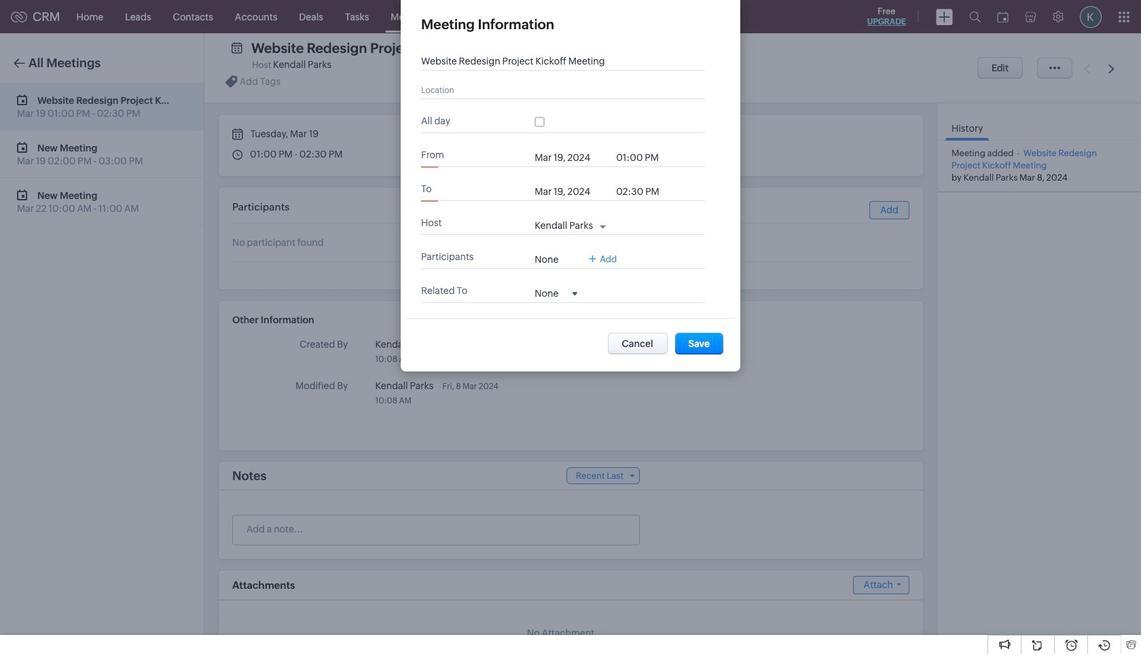 Task type: locate. For each thing, give the bounding box(es) containing it.
0 vertical spatial hh:mm a text field
[[616, 152, 671, 163]]

None field
[[535, 287, 578, 299]]

2 hh:mm a text field from the top
[[616, 186, 671, 197]]

hh:mm a text field
[[616, 152, 671, 163], [616, 186, 671, 197]]

None button
[[978, 57, 1023, 79], [608, 333, 668, 355], [675, 333, 724, 355], [978, 57, 1023, 79], [608, 333, 668, 355], [675, 333, 724, 355]]

1 hh:mm a text field from the top
[[616, 152, 671, 163]]

mmm d, yyyy text field
[[535, 186, 610, 197]]

hh:mm a text field for mmm d, yyyy text box
[[616, 186, 671, 197]]

1 vertical spatial hh:mm a text field
[[616, 186, 671, 197]]

next record image
[[1109, 64, 1118, 73]]

mmm d, yyyy text field
[[535, 152, 610, 163]]



Task type: describe. For each thing, give the bounding box(es) containing it.
logo image
[[11, 11, 27, 22]]

Location text field
[[421, 84, 693, 95]]

Title text field
[[421, 56, 693, 67]]

hh:mm a text field for mmm d, yyyy text field
[[616, 152, 671, 163]]

Add a note... field
[[233, 522, 639, 536]]



Task type: vqa. For each thing, say whether or not it's contained in the screenshot.
YOUR
no



